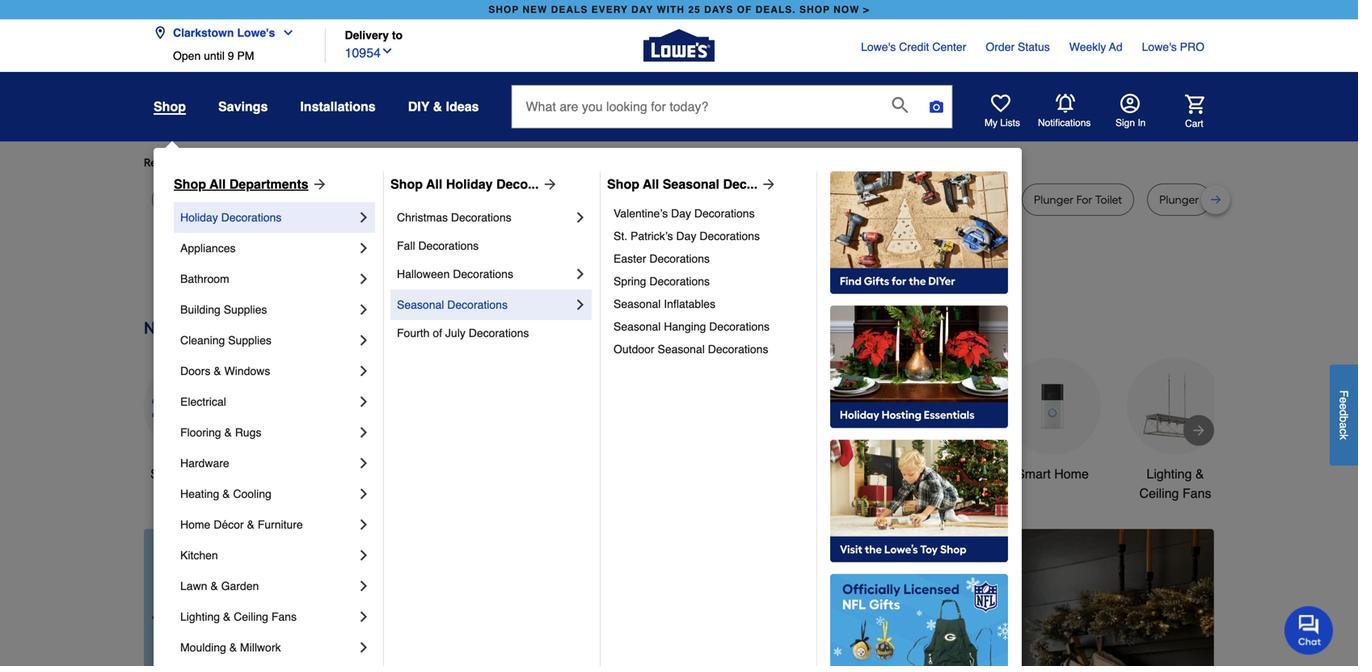Task type: vqa. For each thing, say whether or not it's contained in the screenshot.
Supplies related to Building Supplies
yes



Task type: describe. For each thing, give the bounding box(es) containing it.
1 shop from the left
[[489, 4, 519, 15]]

lists
[[1001, 117, 1021, 129]]

open
[[173, 49, 201, 62]]

1 plumbing from the left
[[414, 193, 463, 207]]

halloween
[[397, 268, 450, 281]]

cleaning supplies link
[[180, 325, 356, 356]]

all for holiday
[[426, 177, 443, 192]]

home décor & furniture link
[[180, 510, 356, 540]]

electrical link
[[180, 387, 356, 417]]

heating & cooling
[[180, 488, 272, 501]]

shop new deals every day with 25 days of deals. shop now >
[[489, 4, 870, 15]]

seasonal for seasonal inflatables
[[614, 298, 661, 311]]

doors
[[180, 365, 211, 378]]

decorations up fall decorations link
[[451, 211, 512, 224]]

bathroom button
[[882, 358, 979, 484]]

of
[[433, 327, 442, 340]]

order status
[[986, 40, 1050, 53]]

plunger for toilet
[[1034, 193, 1123, 207]]

shop all seasonal dec...
[[607, 177, 758, 192]]

new deals every day during 25 days of deals image
[[144, 315, 1215, 342]]

toilet for toilet auger
[[164, 193, 191, 207]]

ceiling inside "button"
[[1140, 486, 1180, 501]]

recommended searches for you heading
[[144, 154, 1215, 171]]

chevron right image for lawn & garden
[[356, 578, 372, 594]]

lowe's home improvement account image
[[1121, 94, 1140, 113]]

heating & cooling link
[[180, 479, 356, 510]]

3 toilet from the left
[[807, 193, 834, 207]]

f e e d b a c k button
[[1330, 365, 1359, 466]]

clarkstown
[[173, 26, 234, 39]]

flooring & rugs link
[[180, 417, 356, 448]]

chevron right image for flooring & rugs
[[356, 425, 372, 441]]

clarkstown lowe's
[[173, 26, 275, 39]]

snake for drain snake
[[901, 193, 933, 207]]

building supplies
[[180, 303, 267, 316]]

decorations down christmas decorations
[[418, 239, 479, 252]]

doors & windows
[[180, 365, 270, 378]]

installations button
[[300, 92, 376, 121]]

status
[[1018, 40, 1050, 53]]

seasonal decorations link
[[397, 290, 573, 320]]

outdoor for outdoor tools & equipment
[[761, 467, 808, 482]]

f
[[1338, 390, 1351, 397]]

diy
[[408, 99, 430, 114]]

shop all deals button
[[144, 358, 241, 484]]

lighting & ceiling fans link
[[180, 602, 356, 632]]

fourth of july decorations
[[397, 327, 529, 340]]

1 vertical spatial lighting
[[180, 611, 220, 624]]

spring decorations
[[614, 275, 710, 288]]

flooring & rugs
[[180, 426, 262, 439]]

shop for shop all deals
[[150, 467, 181, 482]]

windows
[[224, 365, 270, 378]]

savings
[[218, 99, 268, 114]]

seasonal inflatables
[[614, 298, 716, 311]]

1 e from the top
[[1338, 397, 1351, 404]]

center
[[933, 40, 967, 53]]

all for deals
[[184, 467, 198, 482]]

camera image
[[929, 99, 945, 115]]

& for lawn & garden link
[[211, 580, 218, 593]]

chevron right image for hardware
[[356, 455, 372, 472]]

lawn & garden
[[180, 580, 259, 593]]

& for flooring & rugs link
[[224, 426, 232, 439]]

& for the 'diy & ideas' button
[[433, 99, 442, 114]]

with
[[657, 4, 685, 15]]

doors & windows link
[[180, 356, 356, 387]]

recommended
[[144, 156, 222, 169]]

my lists
[[985, 117, 1021, 129]]

sign in button
[[1116, 94, 1146, 129]]

until
[[204, 49, 225, 62]]

shop for shop all seasonal dec...
[[607, 177, 640, 192]]

b
[[1338, 416, 1351, 422]]

holiday decorations
[[180, 211, 282, 224]]

lowe's home improvement logo image
[[644, 10, 715, 81]]

0 horizontal spatial home
[[180, 518, 211, 531]]

lawn & garden link
[[180, 571, 356, 602]]

shop all holiday deco... link
[[391, 175, 558, 194]]

auger
[[194, 193, 225, 207]]

day inside "link"
[[671, 207, 692, 220]]

2 plumbing from the left
[[702, 193, 751, 207]]

5 toilet from the left
[[1096, 193, 1123, 207]]

chevron right image for lighting & ceiling fans
[[356, 609, 372, 625]]

toilet snake
[[262, 193, 324, 207]]

fall decorations
[[397, 239, 479, 252]]

50 percent off all artificial christmas trees, holiday lights and more. image
[[431, 529, 1215, 666]]

shop button
[[154, 99, 186, 115]]

seasonal hanging decorations
[[614, 320, 770, 333]]

weekly
[[1070, 40, 1107, 53]]

seasonal for seasonal decorations
[[397, 298, 444, 311]]

building supplies link
[[180, 294, 356, 325]]

chevron down image inside 10954 button
[[381, 45, 394, 57]]

chevron right image for bathroom
[[356, 271, 372, 287]]

0 horizontal spatial holiday
[[180, 211, 218, 224]]

spring decorations link
[[614, 270, 806, 293]]

chat invite button image
[[1285, 606, 1334, 655]]

location image
[[154, 26, 167, 39]]

delivery
[[345, 29, 389, 42]]

snake for toilet snake
[[292, 193, 324, 207]]

shop these last-minute gifts. $99 or less. quantities are limited and won't last. image
[[144, 529, 405, 666]]

kitchen link
[[180, 540, 356, 571]]

arrow right image for shop all holiday deco...
[[539, 176, 558, 192]]

flooring
[[180, 426, 221, 439]]

shop for shop all departments
[[174, 177, 206, 192]]

fall
[[397, 239, 415, 252]]

decorations down valentine's day decorations "link"
[[700, 230, 760, 243]]

lowe's for lowe's credit center
[[861, 40, 896, 53]]

home décor & furniture
[[180, 518, 303, 531]]

inflatables
[[664, 298, 716, 311]]

bathroom link
[[180, 264, 356, 294]]

deco...
[[497, 177, 539, 192]]

lowe's home improvement notification center image
[[1056, 94, 1076, 113]]

décor
[[214, 518, 244, 531]]

outdoor tools & equipment button
[[759, 358, 856, 503]]

notifications
[[1038, 117, 1091, 129]]

ideas
[[446, 99, 479, 114]]

& for doors & windows link
[[214, 365, 221, 378]]

chevron right image for home décor & furniture
[[356, 517, 372, 533]]

25
[[689, 4, 701, 15]]

shop all departments
[[174, 177, 309, 192]]

arrow right image inside shop all seasonal dec... link
[[758, 176, 777, 192]]

hanging
[[664, 320, 706, 333]]

moulding
[[180, 641, 226, 654]]

lighting inside lighting & ceiling fans
[[1147, 467, 1193, 482]]

c
[[1338, 429, 1351, 434]]

decorations inside "link"
[[695, 207, 755, 220]]

seasonal decorations
[[397, 298, 508, 311]]

halloween decorations
[[397, 268, 514, 281]]

decorations down fall decorations link
[[453, 268, 514, 281]]

shop all seasonal dec... link
[[607, 175, 777, 194]]

2 shop from the left
[[800, 4, 831, 15]]

plumbing snake for toilet
[[702, 193, 834, 207]]

credit
[[899, 40, 930, 53]]

chevron right image for electrical
[[356, 394, 372, 410]]

lowe's wishes you and your family a happy hanukkah. image
[[144, 258, 1215, 298]]

savings button
[[218, 92, 268, 121]]

10954 button
[[345, 42, 394, 63]]

days
[[705, 4, 734, 15]]

snake for plumbing
[[361, 193, 463, 207]]

st. patrick's day decorations
[[614, 230, 760, 243]]

2 snake from the left
[[361, 193, 393, 207]]

lowe's credit center
[[861, 40, 967, 53]]

cleaning supplies
[[180, 334, 272, 347]]

bathroom inside button
[[902, 467, 958, 482]]

st.
[[614, 230, 628, 243]]

all for departments
[[210, 177, 226, 192]]

officially licensed n f l gifts. shop now. image
[[831, 574, 1009, 666]]

fourth of july decorations link
[[397, 320, 589, 346]]

cooling
[[233, 488, 272, 501]]

pro
[[1181, 40, 1205, 53]]



Task type: locate. For each thing, give the bounding box(es) containing it.
lowe's left pro
[[1142, 40, 1177, 53]]

ad
[[1110, 40, 1123, 53]]

1 horizontal spatial arrow right image
[[1191, 423, 1208, 439]]

halloween decorations link
[[397, 259, 573, 290]]

plunger for plunger
[[1160, 193, 1200, 207]]

holiday up christmas decorations
[[446, 177, 493, 192]]

easter decorations
[[614, 252, 710, 265]]

toilet auger
[[164, 193, 225, 207]]

home up kitchen
[[180, 518, 211, 531]]

1 shop from the left
[[174, 177, 206, 192]]

0 horizontal spatial fans
[[272, 611, 297, 624]]

chevron right image for moulding & millwork
[[356, 640, 372, 656]]

& for heating & cooling link on the left
[[223, 488, 230, 501]]

weekly ad
[[1070, 40, 1123, 53]]

toilet for toilet
[[970, 193, 997, 207]]

patrick's
[[631, 230, 673, 243]]

decorations down shop all departments link
[[221, 211, 282, 224]]

shop up valentine's
[[607, 177, 640, 192]]

1 vertical spatial fans
[[272, 611, 297, 624]]

holiday
[[446, 177, 493, 192], [180, 211, 218, 224]]

1 snake from the left
[[292, 193, 324, 207]]

0 vertical spatial shop
[[154, 99, 186, 114]]

holiday decorations link
[[180, 202, 356, 233]]

toilet left auger
[[164, 193, 191, 207]]

shop for shop all holiday deco...
[[391, 177, 423, 192]]

toilet for toilet snake
[[262, 193, 289, 207]]

decorations down the st. patrick's day decorations
[[650, 252, 710, 265]]

1 horizontal spatial lighting & ceiling fans
[[1140, 467, 1212, 501]]

seasonal up fourth
[[397, 298, 444, 311]]

lowe's for lowe's pro
[[1142, 40, 1177, 53]]

all
[[210, 177, 226, 192], [426, 177, 443, 192], [643, 177, 659, 192], [184, 467, 198, 482]]

shop down open
[[154, 99, 186, 114]]

0 vertical spatial supplies
[[224, 303, 267, 316]]

chevron right image
[[573, 209, 589, 226], [573, 297, 589, 313], [356, 455, 372, 472], [356, 517, 372, 533], [356, 578, 372, 594], [356, 609, 372, 625], [356, 640, 372, 656]]

e
[[1338, 397, 1351, 404], [1338, 403, 1351, 410]]

departments
[[229, 177, 309, 192]]

fall decorations link
[[397, 233, 589, 259]]

1 horizontal spatial shop
[[800, 4, 831, 15]]

drain snake
[[871, 193, 933, 207]]

0 horizontal spatial bathroom
[[180, 273, 229, 285]]

2 plunger from the left
[[1160, 193, 1200, 207]]

search image
[[892, 97, 909, 113]]

chevron down image
[[275, 26, 295, 39], [381, 45, 394, 57]]

arrow right image up christmas decorations link
[[539, 176, 558, 192]]

seasonal for seasonal hanging decorations
[[614, 320, 661, 333]]

home
[[1055, 467, 1089, 482], [180, 518, 211, 531]]

supplies up windows
[[228, 334, 272, 347]]

1 horizontal spatial shop
[[391, 177, 423, 192]]

shop
[[489, 4, 519, 15], [800, 4, 831, 15]]

now
[[834, 4, 860, 15]]

1 horizontal spatial lowe's
[[861, 40, 896, 53]]

0 horizontal spatial shop
[[174, 177, 206, 192]]

lawn
[[180, 580, 207, 593]]

seasonal down recommended searches for you "heading"
[[663, 177, 720, 192]]

all up snake for plumbing
[[426, 177, 443, 192]]

chevron right image for cleaning supplies
[[356, 332, 372, 349]]

0 horizontal spatial shop
[[489, 4, 519, 15]]

1 horizontal spatial ceiling
[[1140, 486, 1180, 501]]

my lists link
[[985, 94, 1021, 129]]

1 vertical spatial outdoor
[[761, 467, 808, 482]]

0 vertical spatial outdoor
[[614, 343, 655, 356]]

chevron right image for doors & windows
[[356, 363, 372, 379]]

spring
[[614, 275, 647, 288]]

seasonal down new deals every day during 25 days of deals image
[[658, 343, 705, 356]]

shop up heating
[[150, 467, 181, 482]]

2 e from the top
[[1338, 403, 1351, 410]]

shop for shop
[[154, 99, 186, 114]]

seasonal down spring
[[614, 298, 661, 311]]

1 vertical spatial home
[[180, 518, 211, 531]]

2 shop from the left
[[391, 177, 423, 192]]

0 horizontal spatial lighting & ceiling fans
[[180, 611, 297, 624]]

st. patrick's day decorations link
[[614, 225, 806, 247]]

0 horizontal spatial lighting
[[180, 611, 220, 624]]

seasonal inside 'link'
[[397, 298, 444, 311]]

drain
[[871, 193, 899, 207]]

moulding & millwork
[[180, 641, 281, 654]]

lowe's credit center link
[[861, 39, 967, 55]]

1 horizontal spatial bathroom
[[902, 467, 958, 482]]

lighting
[[1147, 467, 1193, 482], [180, 611, 220, 624]]

a
[[1338, 422, 1351, 429]]

outdoor up equipment
[[761, 467, 808, 482]]

0 vertical spatial lighting & ceiling fans
[[1140, 467, 1212, 501]]

2 toilet from the left
[[262, 193, 289, 207]]

&
[[433, 99, 442, 114], [214, 365, 221, 378], [224, 426, 232, 439], [845, 467, 853, 482], [1196, 467, 1205, 482], [223, 488, 230, 501], [247, 518, 255, 531], [211, 580, 218, 593], [223, 611, 231, 624], [229, 641, 237, 654]]

decorations up st. patrick's day decorations link
[[695, 207, 755, 220]]

arrow right image for shop all departments
[[309, 176, 328, 192]]

0 vertical spatial holiday
[[446, 177, 493, 192]]

1 horizontal spatial home
[[1055, 467, 1089, 482]]

dec...
[[723, 177, 758, 192]]

1 horizontal spatial chevron down image
[[381, 45, 394, 57]]

decorations inside 'link'
[[447, 298, 508, 311]]

chevron right image for building supplies
[[356, 302, 372, 318]]

e up "b"
[[1338, 403, 1351, 410]]

outdoor seasonal decorations link
[[614, 338, 806, 361]]

0 vertical spatial fans
[[1183, 486, 1212, 501]]

outdoor seasonal decorations
[[614, 343, 769, 356]]

0 vertical spatial arrow right image
[[758, 176, 777, 192]]

0 vertical spatial home
[[1055, 467, 1089, 482]]

1 vertical spatial shop
[[150, 467, 181, 482]]

Search Query text field
[[512, 86, 880, 128]]

0 horizontal spatial plumbing
[[414, 193, 463, 207]]

2 horizontal spatial shop
[[607, 177, 640, 192]]

d
[[1338, 410, 1351, 416]]

9
[[228, 49, 234, 62]]

1 plunger from the left
[[1034, 193, 1074, 207]]

christmas
[[397, 211, 448, 224]]

pm
[[237, 49, 254, 62]]

plumbing down dec...
[[702, 193, 751, 207]]

lowe's home improvement cart image
[[1186, 94, 1205, 114]]

chevron right image for holiday decorations
[[356, 209, 372, 226]]

shop inside button
[[150, 467, 181, 482]]

shop new deals every day with 25 days of deals. shop now > link
[[485, 0, 873, 19]]

0 vertical spatial day
[[671, 207, 692, 220]]

for inside "heading"
[[274, 156, 289, 169]]

all inside button
[[184, 467, 198, 482]]

shop up toilet auger
[[174, 177, 206, 192]]

1 vertical spatial supplies
[[228, 334, 272, 347]]

chevron right image for appliances
[[356, 240, 372, 256]]

lowe's left credit
[[861, 40, 896, 53]]

0 vertical spatial lighting
[[1147, 467, 1193, 482]]

2 horizontal spatial lowe's
[[1142, 40, 1177, 53]]

sign
[[1116, 117, 1136, 129]]

smart home button
[[1005, 358, 1102, 484]]

kitchen
[[180, 549, 218, 562]]

snake for plumbing snake for toilet
[[754, 193, 785, 207]]

2 arrow right image from the left
[[539, 176, 558, 192]]

arrow right image
[[758, 176, 777, 192], [1191, 423, 1208, 439]]

arrow right image
[[309, 176, 328, 192], [539, 176, 558, 192]]

arrow right image down you
[[309, 176, 328, 192]]

visit the lowe's toy shop. image
[[831, 440, 1009, 563]]

tools
[[811, 467, 841, 482]]

plumbing
[[414, 193, 463, 207], [702, 193, 751, 207]]

supplies for building supplies
[[224, 303, 267, 316]]

every
[[592, 4, 628, 15]]

1 horizontal spatial outdoor
[[761, 467, 808, 482]]

outdoor down new deals every day during 25 days of deals image
[[614, 343, 655, 356]]

lowe's home improvement lists image
[[992, 94, 1011, 113]]

all up valentine's
[[643, 177, 659, 192]]

shop left "new"
[[489, 4, 519, 15]]

0 horizontal spatial lowe's
[[237, 26, 275, 39]]

fans inside "button"
[[1183, 486, 1212, 501]]

seasonal
[[663, 177, 720, 192], [614, 298, 661, 311], [397, 298, 444, 311], [614, 320, 661, 333], [658, 343, 705, 356]]

outdoor for outdoor seasonal decorations
[[614, 343, 655, 356]]

arrow right image inside shop all holiday deco... link
[[539, 176, 558, 192]]

5 snake from the left
[[901, 193, 933, 207]]

1 vertical spatial arrow right image
[[1191, 423, 1208, 439]]

easter decorations link
[[614, 247, 806, 270]]

1 vertical spatial chevron down image
[[381, 45, 394, 57]]

lowe's pro link
[[1142, 39, 1205, 55]]

1 vertical spatial day
[[677, 230, 697, 243]]

electrical
[[180, 395, 226, 408]]

arrow right image inside shop all departments link
[[309, 176, 328, 192]]

decorations down "seasonal inflatables" link
[[710, 320, 770, 333]]

1 arrow right image from the left
[[309, 176, 328, 192]]

lighting & ceiling fans inside "button"
[[1140, 467, 1212, 501]]

all for seasonal
[[643, 177, 659, 192]]

find gifts for the diyer. image
[[831, 171, 1009, 294]]

shop left now at right
[[800, 4, 831, 15]]

supplies for cleaning supplies
[[228, 334, 272, 347]]

home right smart
[[1055, 467, 1089, 482]]

0 horizontal spatial arrow right image
[[309, 176, 328, 192]]

1 horizontal spatial plumbing
[[702, 193, 751, 207]]

holiday hosting essentials. image
[[831, 306, 1009, 429]]

shop all deals
[[150, 467, 235, 482]]

1 horizontal spatial holiday
[[446, 177, 493, 192]]

3 shop from the left
[[607, 177, 640, 192]]

0 horizontal spatial chevron down image
[[275, 26, 295, 39]]

0 vertical spatial chevron down image
[[275, 26, 295, 39]]

1 vertical spatial ceiling
[[234, 611, 268, 624]]

day down valentine's day decorations
[[677, 230, 697, 243]]

decorations down halloween decorations link
[[447, 298, 508, 311]]

chevron right image for christmas decorations
[[573, 209, 589, 226]]

day up the st. patrick's day decorations
[[671, 207, 692, 220]]

lowe's pro
[[1142, 40, 1205, 53]]

in
[[1138, 117, 1146, 129]]

christmas decorations
[[397, 211, 512, 224]]

lowe's
[[237, 26, 275, 39], [861, 40, 896, 53], [1142, 40, 1177, 53]]

plunger for plunger for toilet
[[1034, 193, 1074, 207]]

chevron right image for halloween decorations
[[573, 266, 589, 282]]

cleaning
[[180, 334, 225, 347]]

& inside outdoor tools & equipment
[[845, 467, 853, 482]]

christmas decorations link
[[397, 202, 573, 233]]

1 vertical spatial lighting & ceiling fans
[[180, 611, 297, 624]]

decorations
[[695, 207, 755, 220], [221, 211, 282, 224], [451, 211, 512, 224], [700, 230, 760, 243], [418, 239, 479, 252], [650, 252, 710, 265], [453, 268, 514, 281], [650, 275, 710, 288], [447, 298, 508, 311], [710, 320, 770, 333], [469, 327, 529, 340], [708, 343, 769, 356]]

snake
[[292, 193, 324, 207], [361, 193, 393, 207], [633, 193, 665, 207], [754, 193, 785, 207], [901, 193, 933, 207]]

bathroom
[[180, 273, 229, 285], [902, 467, 958, 482]]

plumbing up christmas decorations
[[414, 193, 463, 207]]

1 toilet from the left
[[164, 193, 191, 207]]

holiday down toilet auger
[[180, 211, 218, 224]]

searches
[[224, 156, 272, 169]]

0 horizontal spatial ceiling
[[234, 611, 268, 624]]

seasonal down seasonal inflatables
[[614, 320, 661, 333]]

for
[[274, 156, 289, 169], [395, 193, 411, 207], [788, 193, 804, 207], [1077, 193, 1093, 207]]

all up auger
[[210, 177, 226, 192]]

decorations down seasonal decorations 'link'
[[469, 327, 529, 340]]

shop up snake for plumbing
[[391, 177, 423, 192]]

lowe's up pm
[[237, 26, 275, 39]]

chevron right image for seasonal decorations
[[573, 297, 589, 313]]

4 toilet from the left
[[970, 193, 997, 207]]

july
[[446, 327, 466, 340]]

plunger down the cart
[[1160, 193, 1200, 207]]

toilet down sign
[[1096, 193, 1123, 207]]

0 vertical spatial bathroom
[[180, 273, 229, 285]]

chevron right image for kitchen
[[356, 548, 372, 564]]

1 horizontal spatial lighting
[[1147, 467, 1193, 482]]

fans
[[1183, 486, 1212, 501], [272, 611, 297, 624]]

smart
[[1017, 467, 1051, 482]]

0 horizontal spatial arrow right image
[[758, 176, 777, 192]]

appliances
[[180, 242, 236, 255]]

deals
[[551, 4, 588, 15]]

heating
[[180, 488, 219, 501]]

3 snake from the left
[[633, 193, 665, 207]]

decorations down seasonal hanging decorations link
[[708, 343, 769, 356]]

0 horizontal spatial outdoor
[[614, 343, 655, 356]]

4 snake from the left
[[754, 193, 785, 207]]

decorations up the inflatables
[[650, 275, 710, 288]]

recommended searches for you
[[144, 156, 310, 169]]

chevron right image for heating & cooling
[[356, 486, 372, 502]]

e up d in the right bottom of the page
[[1338, 397, 1351, 404]]

shop
[[174, 177, 206, 192], [391, 177, 423, 192], [607, 177, 640, 192]]

chevron right image
[[356, 209, 372, 226], [356, 240, 372, 256], [573, 266, 589, 282], [356, 271, 372, 287], [356, 302, 372, 318], [356, 332, 372, 349], [356, 363, 372, 379], [356, 394, 372, 410], [356, 425, 372, 441], [356, 486, 372, 502], [356, 548, 372, 564]]

toilet down departments
[[262, 193, 289, 207]]

outdoor inside outdoor tools & equipment
[[761, 467, 808, 482]]

toilet left drain
[[807, 193, 834, 207]]

& inside "button"
[[1196, 467, 1205, 482]]

valentine's day decorations link
[[614, 202, 806, 225]]

lighting & ceiling fans
[[1140, 467, 1212, 501], [180, 611, 297, 624]]

1 horizontal spatial arrow right image
[[539, 176, 558, 192]]

1 horizontal spatial plunger
[[1160, 193, 1200, 207]]

supplies up cleaning supplies
[[224, 303, 267, 316]]

plunger down notifications
[[1034, 193, 1074, 207]]

outdoor
[[614, 343, 655, 356], [761, 467, 808, 482]]

0 horizontal spatial plunger
[[1034, 193, 1074, 207]]

easter
[[614, 252, 647, 265]]

& for "lighting & ceiling fans" link
[[223, 611, 231, 624]]

lowe's inside button
[[237, 26, 275, 39]]

1 vertical spatial holiday
[[180, 211, 218, 224]]

all up heating
[[184, 467, 198, 482]]

None search field
[[512, 85, 953, 143]]

1 vertical spatial bathroom
[[902, 467, 958, 482]]

home inside button
[[1055, 467, 1089, 482]]

toilet down my
[[970, 193, 997, 207]]

& for moulding & millwork link
[[229, 641, 237, 654]]

1 horizontal spatial fans
[[1183, 486, 1212, 501]]

hardware link
[[180, 448, 356, 479]]

diy & ideas button
[[408, 92, 479, 121]]

0 vertical spatial ceiling
[[1140, 486, 1180, 501]]

k
[[1338, 434, 1351, 440]]



